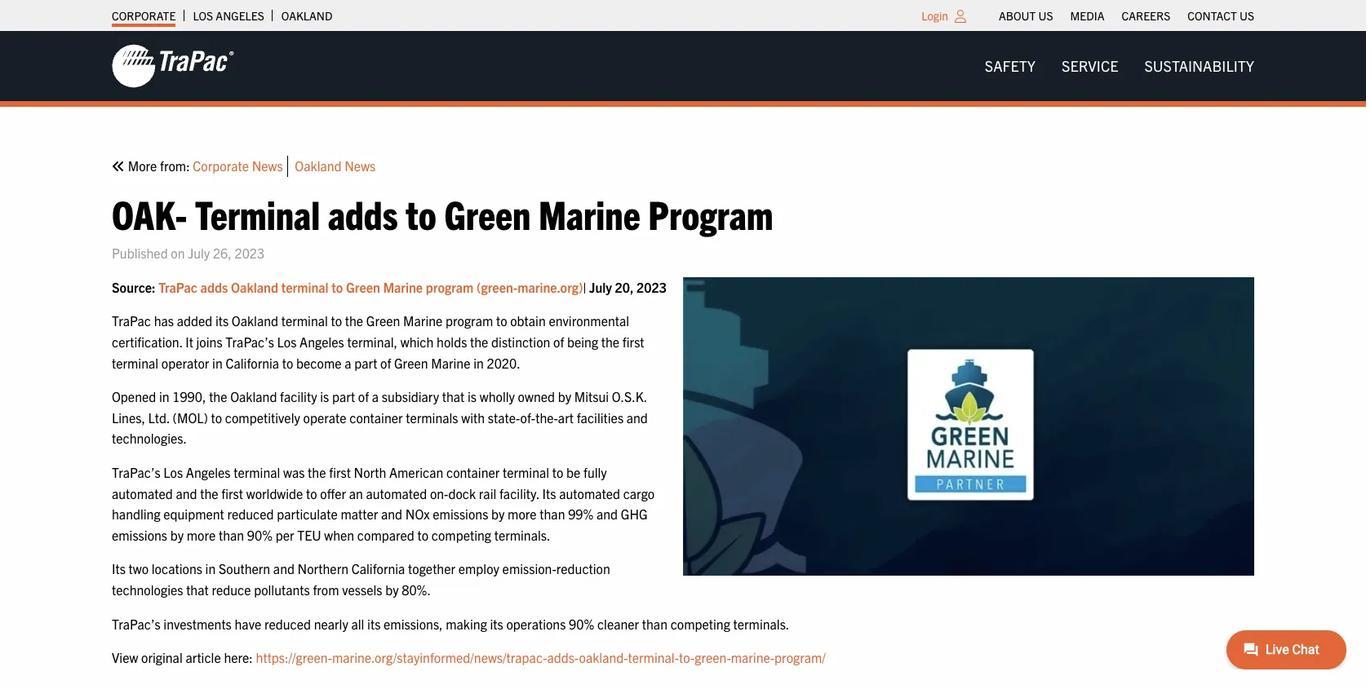 Task type: locate. For each thing, give the bounding box(es) containing it.
in inside its two locations in southern and northern california together employ emission-reduction technologies that reduce pollutants from vessels by 80%.
[[205, 561, 216, 577]]

to right (mol)
[[211, 409, 222, 426]]

by inside opened in 1990, the oakland facility is part of a subsidiary that is wholly owned by mitsui o.s.k. lines, ltd. (mol) to competitively operate container terminals with state-of-the-art facilities and technologies.
[[558, 389, 571, 405]]

1 horizontal spatial is
[[468, 389, 477, 405]]

marine.org/stayinformed/news/trapac-
[[332, 650, 547, 666]]

reduced down worldwide
[[227, 506, 274, 522]]

july inside oak- terminal adds to green marine program published on july 26, 2023
[[188, 245, 210, 261]]

adds
[[328, 188, 398, 238], [200, 279, 228, 295]]

0 horizontal spatial los
[[163, 464, 183, 481]]

0 vertical spatial menu bar
[[990, 4, 1263, 27]]

equipment
[[163, 506, 224, 522]]

1 vertical spatial menu bar
[[972, 50, 1267, 83]]

los inside los angeles link
[[193, 8, 213, 23]]

than left 99%
[[540, 506, 565, 522]]

mitsui
[[574, 389, 609, 405]]

is
[[320, 389, 329, 405], [468, 389, 477, 405]]

1 horizontal spatial adds
[[328, 188, 398, 238]]

oakland down 26,
[[231, 279, 278, 295]]

angeles up become
[[300, 334, 344, 350]]

to down nox
[[417, 527, 429, 543]]

rail
[[479, 485, 496, 501]]

first down environmental
[[622, 334, 644, 350]]

in left 2020.
[[473, 355, 484, 371]]

1 horizontal spatial emissions
[[433, 506, 488, 522]]

terminal
[[195, 188, 320, 238]]

more down equipment
[[187, 527, 216, 543]]

1 horizontal spatial than
[[540, 506, 565, 522]]

service link
[[1049, 50, 1131, 83]]

the right holds
[[470, 334, 488, 350]]

0 horizontal spatial container
[[349, 409, 403, 426]]

employ
[[458, 561, 499, 577]]

1 horizontal spatial its
[[542, 485, 556, 501]]

that inside its two locations in southern and northern california together employ emission-reduction technologies that reduce pollutants from vessels by 80%.
[[186, 582, 209, 598]]

was
[[283, 464, 305, 481]]

media link
[[1070, 4, 1104, 27]]

facility.
[[499, 485, 539, 501]]

90% left the per
[[247, 527, 273, 543]]

oakland right the added
[[232, 313, 278, 329]]

with
[[461, 409, 485, 426]]

oak- terminal adds to green marine program article
[[112, 156, 1254, 669]]

1 vertical spatial los
[[277, 334, 297, 350]]

us right contact
[[1239, 8, 1254, 23]]

1 horizontal spatial us
[[1239, 8, 1254, 23]]

0 vertical spatial more
[[508, 506, 537, 522]]

angeles
[[216, 8, 264, 23], [300, 334, 344, 350], [186, 464, 231, 481]]

0 vertical spatial program
[[426, 279, 474, 295]]

cleaner
[[597, 616, 639, 632]]

1 vertical spatial 90%
[[569, 616, 594, 632]]

matter
[[341, 506, 378, 522]]

2 horizontal spatial first
[[622, 334, 644, 350]]

light image
[[955, 10, 966, 23]]

reduction
[[556, 561, 610, 577]]

by up art
[[558, 389, 571, 405]]

corporate right from:
[[193, 157, 249, 174]]

1 news from the left
[[252, 157, 283, 174]]

0 horizontal spatial corporate
[[112, 8, 176, 23]]

its
[[542, 485, 556, 501], [112, 561, 126, 577]]

trapac's inside the trapac's los angeles terminal was the first north american container terminal to be fully automated and the first worldwide to offer an automated on-dock rail facility. its automated cargo handling equipment reduced particulate matter and nox emissions by more than 99% and ghg emissions by more than 90% per teu when compared to competing terminals.
[[112, 464, 160, 481]]

trapac up certification.
[[112, 313, 151, 329]]

california
[[226, 355, 279, 371], [351, 561, 405, 577]]

0 horizontal spatial 90%
[[247, 527, 273, 543]]

trapac
[[159, 279, 197, 295], [112, 313, 151, 329]]

1 horizontal spatial container
[[446, 464, 500, 481]]

0 vertical spatial competing
[[431, 527, 491, 543]]

of left being
[[553, 334, 564, 350]]

the right 1990,
[[209, 389, 227, 405]]

2 horizontal spatial automated
[[559, 485, 620, 501]]

1 horizontal spatial news
[[345, 157, 376, 174]]

0 vertical spatial terminals.
[[494, 527, 550, 543]]

than up 'southern'
[[219, 527, 244, 543]]

0 horizontal spatial automated
[[112, 485, 173, 501]]

0 vertical spatial container
[[349, 409, 403, 426]]

reduced
[[227, 506, 274, 522], [264, 616, 311, 632]]

1 horizontal spatial california
[[351, 561, 405, 577]]

july right "on"
[[188, 245, 210, 261]]

trapac has added its oakland terminal to the green marine program to obtain environmental certification. it joins trapac's los angeles terminal, which holds the distinction of being the first terminal operator in california to become a part of green marine in 2020.
[[112, 313, 644, 371]]

its right facility.
[[542, 485, 556, 501]]

2 vertical spatial of
[[358, 389, 369, 405]]

and
[[627, 409, 648, 426], [176, 485, 197, 501], [381, 506, 402, 522], [596, 506, 618, 522], [273, 561, 295, 577]]

july right "|"
[[589, 279, 612, 295]]

1 us from the left
[[1038, 8, 1053, 23]]

1 vertical spatial angeles
[[300, 334, 344, 350]]

and inside opened in 1990, the oakland facility is part of a subsidiary that is wholly owned by mitsui o.s.k. lines, ltd. (mol) to competitively operate container terminals with state-of-the-art facilities and technologies.
[[627, 409, 648, 426]]

0 vertical spatial angeles
[[216, 8, 264, 23]]

angeles inside the trapac's los angeles terminal was the first north american container terminal to be fully automated and the first worldwide to offer an automated on-dock rail facility. its automated cargo handling equipment reduced particulate matter and nox emissions by more than 99% and ghg emissions by more than 90% per teu when compared to competing terminals.
[[186, 464, 231, 481]]

1 horizontal spatial competing
[[670, 616, 730, 632]]

0 vertical spatial trapac's
[[225, 334, 274, 350]]

oakland up competitively
[[230, 389, 277, 405]]

green
[[444, 188, 531, 238], [346, 279, 380, 295], [366, 313, 400, 329], [394, 355, 428, 371]]

california up competitively
[[226, 355, 279, 371]]

program
[[648, 188, 773, 238]]

automated down american
[[366, 485, 427, 501]]

los up become
[[277, 334, 297, 350]]

its up joins
[[215, 313, 229, 329]]

terminal
[[281, 279, 329, 295], [281, 313, 328, 329], [112, 355, 158, 371], [234, 464, 280, 481], [503, 464, 549, 481]]

first
[[622, 334, 644, 350], [329, 464, 351, 481], [221, 485, 243, 501]]

2023 right 26,
[[235, 245, 265, 261]]

0 vertical spatial part
[[354, 355, 377, 371]]

us inside contact us link
[[1239, 8, 1254, 23]]

adds down 26,
[[200, 279, 228, 295]]

distinction
[[491, 334, 550, 350]]

1 vertical spatial a
[[372, 389, 379, 405]]

part up the operate
[[332, 389, 355, 405]]

reduced down pollutants
[[264, 616, 311, 632]]

of left subsidiary
[[358, 389, 369, 405]]

adds inside oak- terminal adds to green marine program published on july 26, 2023
[[328, 188, 398, 238]]

0 horizontal spatial news
[[252, 157, 283, 174]]

trapac's
[[225, 334, 274, 350], [112, 464, 160, 481], [112, 616, 160, 632]]

1 horizontal spatial automated
[[366, 485, 427, 501]]

program up holds
[[446, 313, 493, 329]]

0 vertical spatial a
[[344, 355, 351, 371]]

marine inside oak- terminal adds to green marine program published on july 26, 2023
[[539, 188, 640, 238]]

1 vertical spatial adds
[[200, 279, 228, 295]]

trapac adds oakland terminal to green marine program (green-marine.org) link
[[159, 279, 583, 295]]

corporate image
[[112, 43, 234, 89]]

menu bar
[[990, 4, 1263, 27], [972, 50, 1267, 83]]

first inside trapac has added its oakland terminal to the green marine program to obtain environmental certification. it joins trapac's los angeles terminal, which holds the distinction of being the first terminal operator in california to become a part of green marine in 2020.
[[622, 334, 644, 350]]

1 horizontal spatial first
[[329, 464, 351, 481]]

2 vertical spatial trapac's
[[112, 616, 160, 632]]

more
[[508, 506, 537, 522], [187, 527, 216, 543]]

is up the with
[[468, 389, 477, 405]]

los down technologies.
[[163, 464, 183, 481]]

a left subsidiary
[[372, 389, 379, 405]]

oakland-
[[579, 650, 628, 666]]

0 vertical spatial 90%
[[247, 527, 273, 543]]

by left 80%.
[[385, 582, 399, 598]]

1 vertical spatial corporate
[[193, 157, 249, 174]]

on
[[171, 245, 185, 261]]

2 us from the left
[[1239, 8, 1254, 23]]

in up reduce
[[205, 561, 216, 577]]

trapac's for los
[[112, 464, 160, 481]]

0 horizontal spatial of
[[358, 389, 369, 405]]

operator
[[161, 355, 209, 371]]

its right the all
[[367, 616, 381, 632]]

90% inside the trapac's los angeles terminal was the first north american container terminal to be fully automated and the first worldwide to offer an automated on-dock rail facility. its automated cargo handling equipment reduced particulate matter and nox emissions by more than 99% and ghg emissions by more than 90% per teu when compared to competing terminals.
[[247, 527, 273, 543]]

1 horizontal spatial los
[[193, 8, 213, 23]]

its inside the trapac's los angeles terminal was the first north american container terminal to be fully automated and the first worldwide to offer an automated on-dock rail facility. its automated cargo handling equipment reduced particulate matter and nox emissions by more than 99% and ghg emissions by more than 90% per teu when compared to competing terminals.
[[542, 485, 556, 501]]

o.s.k.
[[612, 389, 647, 405]]

worldwide
[[246, 485, 303, 501]]

original
[[141, 650, 183, 666]]

about
[[999, 8, 1036, 23]]

0 horizontal spatial emissions
[[112, 527, 167, 543]]

terminals. inside the trapac's los angeles terminal was the first north american container terminal to be fully automated and the first worldwide to offer an automated on-dock rail facility. its automated cargo handling equipment reduced particulate matter and nox emissions by more than 99% and ghg emissions by more than 90% per teu when compared to competing terminals.
[[494, 527, 550, 543]]

first up the offer
[[329, 464, 351, 481]]

container inside the trapac's los angeles terminal was the first north american container terminal to be fully automated and the first worldwide to offer an automated on-dock rail facility. its automated cargo handling equipment reduced particulate matter and nox emissions by more than 99% and ghg emissions by more than 90% per teu when compared to competing terminals.
[[446, 464, 500, 481]]

dock
[[448, 485, 476, 501]]

the
[[345, 313, 363, 329], [470, 334, 488, 350], [601, 334, 619, 350], [209, 389, 227, 405], [308, 464, 326, 481], [200, 485, 218, 501]]

trapac's up view
[[112, 616, 160, 632]]

and down o.s.k.
[[627, 409, 648, 426]]

oakland inside opened in 1990, the oakland facility is part of a subsidiary that is wholly owned by mitsui o.s.k. lines, ltd. (mol) to competitively operate container terminals with state-of-the-art facilities and technologies.
[[230, 389, 277, 405]]

automated up handling
[[112, 485, 173, 501]]

first left worldwide
[[221, 485, 243, 501]]

investments
[[163, 616, 232, 632]]

0 vertical spatial california
[[226, 355, 279, 371]]

the inside opened in 1990, the oakland facility is part of a subsidiary that is wholly owned by mitsui o.s.k. lines, ltd. (mol) to competitively operate container terminals with state-of-the-art facilities and technologies.
[[209, 389, 227, 405]]

terminals. up marine-
[[733, 616, 789, 632]]

competing up employ
[[431, 527, 491, 543]]

july
[[188, 245, 210, 261], [589, 279, 612, 295]]

emissions down handling
[[112, 527, 167, 543]]

that up the with
[[442, 389, 465, 405]]

more down facility.
[[508, 506, 537, 522]]

1 vertical spatial than
[[219, 527, 244, 543]]

0 vertical spatial adds
[[328, 188, 398, 238]]

0 vertical spatial reduced
[[227, 506, 274, 522]]

0 horizontal spatial july
[[188, 245, 210, 261]]

per
[[276, 527, 294, 543]]

0 vertical spatial emissions
[[433, 506, 488, 522]]

emissions
[[433, 506, 488, 522], [112, 527, 167, 543]]

trapac's down technologies.
[[112, 464, 160, 481]]

us for about us
[[1038, 8, 1053, 23]]

terminals. up emission-
[[494, 527, 550, 543]]

all
[[351, 616, 364, 632]]

1 vertical spatial trapac's
[[112, 464, 160, 481]]

and up pollutants
[[273, 561, 295, 577]]

us inside about us link
[[1038, 8, 1053, 23]]

program left (green-
[[426, 279, 474, 295]]

trapac inside trapac has added its oakland terminal to the green marine program to obtain environmental certification. it joins trapac's los angeles terminal, which holds the distinction of being the first terminal operator in california to become a part of green marine in 2020.
[[112, 313, 151, 329]]

2 vertical spatial first
[[221, 485, 243, 501]]

1 horizontal spatial that
[[442, 389, 465, 405]]

marine-
[[731, 650, 774, 666]]

2 vertical spatial than
[[642, 616, 667, 632]]

1 horizontal spatial july
[[589, 279, 612, 295]]

california inside trapac has added its oakland terminal to the green marine program to obtain environmental certification. it joins trapac's los angeles terminal, which holds the distinction of being the first terminal operator in california to become a part of green marine in 2020.
[[226, 355, 279, 371]]

2 vertical spatial los
[[163, 464, 183, 481]]

80%.
[[402, 582, 431, 598]]

0 horizontal spatial trapac
[[112, 313, 151, 329]]

to
[[406, 188, 436, 238], [332, 279, 343, 295], [331, 313, 342, 329], [496, 313, 507, 329], [282, 355, 293, 371], [211, 409, 222, 426], [552, 464, 563, 481], [306, 485, 317, 501], [417, 527, 429, 543]]

and up compared
[[381, 506, 402, 522]]

green-
[[695, 650, 731, 666]]

of down terminal,
[[380, 355, 391, 371]]

to inside oak- terminal adds to green marine program published on july 26, 2023
[[406, 188, 436, 238]]

1 vertical spatial competing
[[670, 616, 730, 632]]

cargo
[[623, 485, 655, 501]]

angeles up equipment
[[186, 464, 231, 481]]

0 horizontal spatial adds
[[200, 279, 228, 295]]

1 vertical spatial program
[[446, 313, 493, 329]]

that
[[442, 389, 465, 405], [186, 582, 209, 598]]

its left two
[[112, 561, 126, 577]]

competing up green-
[[670, 616, 730, 632]]

1 vertical spatial terminals.
[[733, 616, 789, 632]]

trapac's right joins
[[225, 334, 274, 350]]

menu bar down careers link
[[972, 50, 1267, 83]]

menu bar up service
[[990, 4, 1263, 27]]

automated down fully
[[559, 485, 620, 501]]

vessels
[[342, 582, 382, 598]]

90% left cleaner
[[569, 616, 594, 632]]

facility
[[280, 389, 317, 405]]

than up terminal-
[[642, 616, 667, 632]]

california up vessels
[[351, 561, 405, 577]]

about us
[[999, 8, 1053, 23]]

to up source: trapac adds oakland terminal to green marine program (green-marine.org) | july 20, 2023
[[406, 188, 436, 238]]

menu bar containing about us
[[990, 4, 1263, 27]]

and inside its two locations in southern and northern california together employ emission-reduction technologies that reduce pollutants from vessels by 80%.
[[273, 561, 295, 577]]

1 vertical spatial that
[[186, 582, 209, 598]]

2 horizontal spatial than
[[642, 616, 667, 632]]

0 horizontal spatial that
[[186, 582, 209, 598]]

facilities
[[577, 409, 624, 426]]

1990,
[[172, 389, 206, 405]]

2023
[[235, 245, 265, 261], [637, 279, 667, 295]]

the right was
[[308, 464, 326, 481]]

solid image
[[112, 160, 125, 173]]

0 vertical spatial first
[[622, 334, 644, 350]]

0 horizontal spatial its
[[215, 313, 229, 329]]

0 vertical spatial of
[[553, 334, 564, 350]]

0 vertical spatial trapac
[[159, 279, 197, 295]]

its
[[215, 313, 229, 329], [367, 616, 381, 632], [490, 616, 503, 632]]

in up ltd. at the left
[[159, 389, 169, 405]]

and right 99%
[[596, 506, 618, 522]]

2023 right 20,
[[637, 279, 667, 295]]

container up dock
[[446, 464, 500, 481]]

0 horizontal spatial competing
[[431, 527, 491, 543]]

trapac's for investments
[[112, 616, 160, 632]]

0 horizontal spatial a
[[344, 355, 351, 371]]

source:
[[112, 279, 156, 295]]

oakland
[[281, 8, 332, 23], [295, 157, 342, 174], [231, 279, 278, 295], [232, 313, 278, 329], [230, 389, 277, 405]]

by inside its two locations in southern and northern california together employ emission-reduction technologies that reduce pollutants from vessels by 80%.
[[385, 582, 399, 598]]

trapac down "on"
[[159, 279, 197, 295]]

the right being
[[601, 334, 619, 350]]

1 vertical spatial of
[[380, 355, 391, 371]]

https://green-
[[256, 650, 332, 666]]

1 vertical spatial california
[[351, 561, 405, 577]]

1 vertical spatial emissions
[[112, 527, 167, 543]]

1 vertical spatial reduced
[[264, 616, 311, 632]]

0 horizontal spatial its
[[112, 561, 126, 577]]

0 horizontal spatial us
[[1038, 8, 1053, 23]]

emissions,
[[384, 616, 443, 632]]

its right making
[[490, 616, 503, 632]]

corporate up corporate image
[[112, 8, 176, 23]]

angeles left oakland link
[[216, 8, 264, 23]]

1 horizontal spatial more
[[508, 506, 537, 522]]

1 vertical spatial its
[[112, 561, 126, 577]]

2 horizontal spatial los
[[277, 334, 297, 350]]

competing
[[431, 527, 491, 543], [670, 616, 730, 632]]

contact us
[[1188, 8, 1254, 23]]

1 vertical spatial first
[[329, 464, 351, 481]]

that down locations
[[186, 582, 209, 598]]

emissions down dock
[[433, 506, 488, 522]]

2 horizontal spatial its
[[490, 616, 503, 632]]

terminal,
[[347, 334, 397, 350]]

container down subsidiary
[[349, 409, 403, 426]]

2 vertical spatial angeles
[[186, 464, 231, 481]]

0 horizontal spatial terminals.
[[494, 527, 550, 543]]

is up the operate
[[320, 389, 329, 405]]

2 is from the left
[[468, 389, 477, 405]]

part down terminal,
[[354, 355, 377, 371]]

0 horizontal spatial california
[[226, 355, 279, 371]]

1 horizontal spatial a
[[372, 389, 379, 405]]

marine.org)
[[518, 279, 583, 295]]

us right about
[[1038, 8, 1053, 23]]

ghg
[[621, 506, 648, 522]]

in
[[212, 355, 223, 371], [473, 355, 484, 371], [159, 389, 169, 405], [205, 561, 216, 577]]

los angeles
[[193, 8, 264, 23]]

login link
[[921, 8, 948, 23]]

adds down the oakland news link
[[328, 188, 398, 238]]

a right become
[[344, 355, 351, 371]]

0 horizontal spatial is
[[320, 389, 329, 405]]

0 vertical spatial its
[[542, 485, 556, 501]]

contact
[[1188, 8, 1237, 23]]

0 vertical spatial july
[[188, 245, 210, 261]]

los up corporate image
[[193, 8, 213, 23]]

0 vertical spatial that
[[442, 389, 465, 405]]

certification.
[[112, 334, 182, 350]]

0 vertical spatial than
[[540, 506, 565, 522]]

2 news from the left
[[345, 157, 376, 174]]

1 vertical spatial more
[[187, 527, 216, 543]]

opened
[[112, 389, 156, 405]]



Task type: describe. For each thing, give the bounding box(es) containing it.
and up equipment
[[176, 485, 197, 501]]

a inside trapac has added its oakland terminal to the green marine program to obtain environmental certification. it joins trapac's los angeles terminal, which holds the distinction of being the first terminal operator in california to become a part of green marine in 2020.
[[344, 355, 351, 371]]

nearly
[[314, 616, 348, 632]]

being
[[567, 334, 598, 350]]

oakland link
[[281, 4, 332, 27]]

to up particulate at the left bottom
[[306, 485, 317, 501]]

to up trapac has added its oakland terminal to the green marine program to obtain environmental certification. it joins trapac's los angeles terminal, which holds the distinction of being the first terminal operator in california to become a part of green marine in 2020.
[[332, 279, 343, 295]]

los angeles link
[[193, 4, 264, 27]]

southern
[[219, 561, 270, 577]]

its inside its two locations in southern and northern california together employ emission-reduction technologies that reduce pollutants from vessels by 80%.
[[112, 561, 126, 577]]

joins
[[196, 334, 222, 350]]

1 horizontal spatial trapac
[[159, 279, 197, 295]]

its two locations in southern and northern california together employ emission-reduction technologies that reduce pollutants from vessels by 80%.
[[112, 561, 610, 598]]

service
[[1062, 56, 1118, 75]]

the up terminal,
[[345, 313, 363, 329]]

holds
[[437, 334, 467, 350]]

from:
[[160, 157, 190, 174]]

2 automated from the left
[[366, 485, 427, 501]]

green inside oak- terminal adds to green marine program published on july 26, 2023
[[444, 188, 531, 238]]

operations
[[506, 616, 566, 632]]

its inside trapac has added its oakland terminal to the green marine program to obtain environmental certification. it joins trapac's los angeles terminal, which holds the distinction of being the first terminal operator in california to become a part of green marine in 2020.
[[215, 313, 229, 329]]

competing inside the trapac's los angeles terminal was the first north american container terminal to be fully automated and the first worldwide to offer an automated on-dock rail facility. its automated cargo handling equipment reduced particulate matter and nox emissions by more than 99% and ghg emissions by more than 90% per teu when compared to competing terminals.
[[431, 527, 491, 543]]

to up become
[[331, 313, 342, 329]]

sustainability
[[1144, 56, 1254, 75]]

menu bar containing safety
[[972, 50, 1267, 83]]

opened in 1990, the oakland facility is part of a subsidiary that is wholly owned by mitsui o.s.k. lines, ltd. (mol) to competitively operate container terminals with state-of-the-art facilities and technologies.
[[112, 389, 648, 447]]

offer
[[320, 485, 346, 501]]

reduced inside the trapac's los angeles terminal was the first north american container terminal to be fully automated and the first worldwide to offer an automated on-dock rail facility. its automated cargo handling equipment reduced particulate matter and nox emissions by more than 99% and ghg emissions by more than 90% per teu when compared to competing terminals.
[[227, 506, 274, 522]]

corporate inside oak- terminal adds to green marine program article
[[193, 157, 249, 174]]

adds-
[[547, 650, 579, 666]]

that inside opened in 1990, the oakland facility is part of a subsidiary that is wholly owned by mitsui o.s.k. lines, ltd. (mol) to competitively operate container terminals with state-of-the-art facilities and technologies.
[[442, 389, 465, 405]]

on-
[[430, 485, 448, 501]]

corporate link
[[112, 4, 176, 27]]

|
[[583, 279, 586, 295]]

1 is from the left
[[320, 389, 329, 405]]

american
[[389, 464, 443, 481]]

art
[[558, 409, 574, 426]]

trapac's inside trapac has added its oakland terminal to the green marine program to obtain environmental certification. it joins trapac's los angeles terminal, which holds the distinction of being the first terminal operator in california to become a part of green marine in 2020.
[[225, 334, 274, 350]]

adds for trapac
[[200, 279, 228, 295]]

added
[[177, 313, 212, 329]]

view original article here: https://green-marine.org/stayinformed/news/trapac-adds-oakland-terminal-to-green-marine-program/
[[112, 650, 826, 666]]

reduce
[[212, 582, 251, 598]]

us for contact us
[[1239, 8, 1254, 23]]

oakland inside trapac has added its oakland terminal to the green marine program to obtain environmental certification. it joins trapac's los angeles terminal, which holds the distinction of being the first terminal operator in california to become a part of green marine in 2020.
[[232, 313, 278, 329]]

part inside trapac has added its oakland terminal to the green marine program to obtain environmental certification. it joins trapac's los angeles terminal, which holds the distinction of being the first terminal operator in california to become a part of green marine in 2020.
[[354, 355, 377, 371]]

subsidiary
[[382, 389, 439, 405]]

oakland news
[[295, 157, 376, 174]]

1 horizontal spatial 90%
[[569, 616, 594, 632]]

20,
[[615, 279, 634, 295]]

which
[[400, 334, 434, 350]]

26,
[[213, 245, 232, 261]]

particulate
[[277, 506, 338, 522]]

from
[[313, 582, 339, 598]]

1 vertical spatial 2023
[[637, 279, 667, 295]]

safety link
[[972, 50, 1049, 83]]

3 automated from the left
[[559, 485, 620, 501]]

careers
[[1122, 8, 1170, 23]]

fully
[[583, 464, 607, 481]]

angeles inside trapac has added its oakland terminal to the green marine program to obtain environmental certification. it joins trapac's los angeles terminal, which holds the distinction of being the first terminal operator in california to become a part of green marine in 2020.
[[300, 334, 344, 350]]

1 horizontal spatial of
[[380, 355, 391, 371]]

oakland news link
[[295, 156, 376, 177]]

technologies.
[[112, 430, 187, 447]]

view
[[112, 650, 138, 666]]

ltd.
[[148, 409, 170, 426]]

0 vertical spatial corporate
[[112, 8, 176, 23]]

part inside opened in 1990, the oakland facility is part of a subsidiary that is wholly owned by mitsui o.s.k. lines, ltd. (mol) to competitively operate container terminals with state-of-the-art facilities and technologies.
[[332, 389, 355, 405]]

sustainability link
[[1131, 50, 1267, 83]]

source: trapac adds oakland terminal to green marine program (green-marine.org) | july 20, 2023
[[112, 279, 667, 295]]

have
[[235, 616, 261, 632]]

to left obtain
[[496, 313, 507, 329]]

to inside opened in 1990, the oakland facility is part of a subsidiary that is wholly owned by mitsui o.s.k. lines, ltd. (mol) to competitively operate container terminals with state-of-the-art facilities and technologies.
[[211, 409, 222, 426]]

trapac's los angeles terminal was the first north american container terminal to be fully automated and the first worldwide to offer an automated on-dock rail facility. its automated cargo handling equipment reduced particulate matter and nox emissions by more than 99% and ghg emissions by more than 90% per teu when compared to competing terminals.
[[112, 464, 655, 543]]

2023 inside oak- terminal adds to green marine program published on july 26, 2023
[[235, 245, 265, 261]]

emission-
[[502, 561, 556, 577]]

a inside opened in 1990, the oakland facility is part of a subsidiary that is wholly owned by mitsui o.s.k. lines, ltd. (mol) to competitively operate container terminals with state-of-the-art facilities and technologies.
[[372, 389, 379, 405]]

trapac's investments have reduced nearly all its emissions, making its operations 90% cleaner than competing terminals.
[[112, 616, 789, 632]]

an
[[349, 485, 363, 501]]

corporate news link
[[193, 156, 288, 177]]

0 horizontal spatial first
[[221, 485, 243, 501]]

to left be in the left bottom of the page
[[552, 464, 563, 481]]

2 horizontal spatial of
[[553, 334, 564, 350]]

los inside trapac has added its oakland terminal to the green marine program to obtain environmental certification. it joins trapac's los angeles terminal, which holds the distinction of being the first terminal operator in california to become a part of green marine in 2020.
[[277, 334, 297, 350]]

in down joins
[[212, 355, 223, 371]]

contact us link
[[1188, 4, 1254, 27]]

safety
[[985, 56, 1036, 75]]

handling
[[112, 506, 160, 522]]

2020.
[[487, 355, 520, 371]]

nox
[[405, 506, 430, 522]]

in inside opened in 1990, the oakland facility is part of a subsidiary that is wholly owned by mitsui o.s.k. lines, ltd. (mol) to competitively operate container terminals with state-of-the-art facilities and technologies.
[[159, 389, 169, 405]]

adds for terminal
[[328, 188, 398, 238]]

0 horizontal spatial than
[[219, 527, 244, 543]]

oakland right los angeles link
[[281, 8, 332, 23]]

environmental
[[549, 313, 629, 329]]

oakland up terminal
[[295, 157, 342, 174]]

it
[[185, 334, 193, 350]]

california inside its two locations in southern and northern california together employ emission-reduction technologies that reduce pollutants from vessels by 80%.
[[351, 561, 405, 577]]

wholly
[[480, 389, 515, 405]]

published
[[112, 245, 168, 261]]

terminals
[[406, 409, 458, 426]]

operate
[[303, 409, 346, 426]]

the up equipment
[[200, 485, 218, 501]]

careers link
[[1122, 4, 1170, 27]]

more
[[128, 157, 157, 174]]

0 horizontal spatial more
[[187, 527, 216, 543]]

to left become
[[282, 355, 293, 371]]

container inside opened in 1990, the oakland facility is part of a subsidiary that is wholly owned by mitsui o.s.k. lines, ltd. (mol) to competitively operate container terminals with state-of-the-art facilities and technologies.
[[349, 409, 403, 426]]

locations
[[152, 561, 202, 577]]

99%
[[568, 506, 593, 522]]

become
[[296, 355, 342, 371]]

technologies
[[112, 582, 183, 598]]

together
[[408, 561, 455, 577]]

1 horizontal spatial terminals.
[[733, 616, 789, 632]]

https://green-marine.org/stayinformed/news/trapac-adds-oakland-terminal-to-green-marine-program/ link
[[256, 650, 826, 666]]

by down "rail"
[[491, 506, 505, 522]]

program inside trapac has added its oakland terminal to the green marine program to obtain environmental certification. it joins trapac's los angeles terminal, which holds the distinction of being the first terminal operator in california to become a part of green marine in 2020.
[[446, 313, 493, 329]]

competitively
[[225, 409, 300, 426]]

when
[[324, 527, 354, 543]]

(mol)
[[173, 409, 208, 426]]

1 horizontal spatial its
[[367, 616, 381, 632]]

of inside opened in 1990, the oakland facility is part of a subsidiary that is wholly owned by mitsui o.s.k. lines, ltd. (mol) to competitively operate container terminals with state-of-the-art facilities and technologies.
[[358, 389, 369, 405]]

lines,
[[112, 409, 145, 426]]

here:
[[224, 650, 253, 666]]

by down equipment
[[170, 527, 184, 543]]

the-
[[535, 409, 558, 426]]

los inside the trapac's los angeles terminal was the first north american container terminal to be fully automated and the first worldwide to offer an automated on-dock rail facility. its automated cargo handling equipment reduced particulate matter and nox emissions by more than 99% and ghg emissions by more than 90% per teu when compared to competing terminals.
[[163, 464, 183, 481]]

1 automated from the left
[[112, 485, 173, 501]]

about us link
[[999, 4, 1053, 27]]

teu
[[297, 527, 321, 543]]



Task type: vqa. For each thing, say whether or not it's contained in the screenshot.
Email
no



